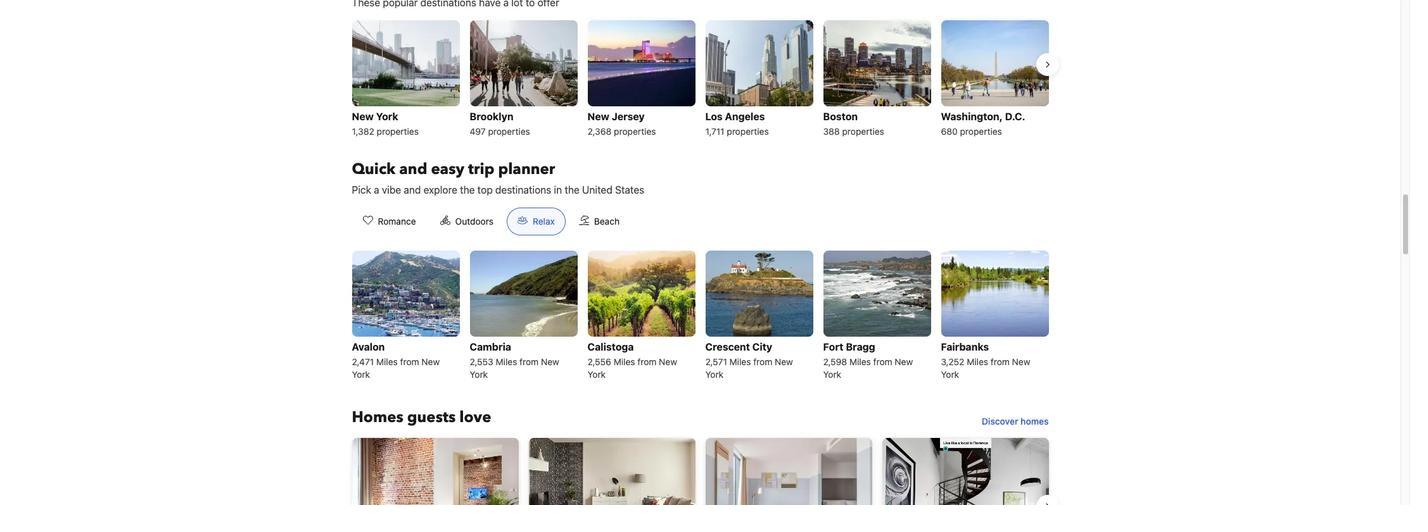 Task type: vqa. For each thing, say whether or not it's contained in the screenshot.
10 July 2024 option
no



Task type: locate. For each thing, give the bounding box(es) containing it.
new inside 'new york 1,382 properties'
[[352, 111, 374, 122]]

tab list containing romance
[[342, 208, 641, 236]]

properties inside los angeles 1,711 properties
[[727, 126, 769, 137]]

miles down cambria
[[496, 357, 517, 368]]

from right 3,252
[[991, 357, 1010, 368]]

york down 2,556
[[588, 369, 606, 380]]

from right 2,556
[[638, 357, 657, 368]]

properties down brooklyn
[[488, 126, 530, 137]]

3 miles from the left
[[614, 357, 635, 368]]

york down 2,598
[[824, 369, 842, 380]]

and
[[399, 159, 427, 180], [404, 184, 421, 196]]

680
[[941, 126, 958, 137]]

beach button
[[568, 208, 631, 236]]

new inside avalon 2,471 miles from new york
[[422, 357, 440, 368]]

0 vertical spatial and
[[399, 159, 427, 180]]

miles for avalon
[[376, 357, 398, 368]]

york inside crescent city 2,571 miles from new york
[[706, 369, 724, 380]]

romance
[[378, 216, 416, 227]]

jersey
[[612, 111, 645, 122]]

miles down fairbanks
[[967, 357, 989, 368]]

miles down "calistoga"
[[614, 357, 635, 368]]

3 from from the left
[[638, 357, 657, 368]]

from down city
[[754, 357, 773, 368]]

miles down bragg
[[850, 357, 871, 368]]

1 the from the left
[[460, 184, 475, 196]]

region
[[342, 15, 1059, 144], [342, 433, 1059, 506]]

outdoors button
[[429, 208, 504, 236]]

tab list
[[342, 208, 641, 236]]

los
[[706, 111, 723, 122]]

the left top
[[460, 184, 475, 196]]

in
[[554, 184, 562, 196]]

6 from from the left
[[991, 357, 1010, 368]]

4 from from the left
[[754, 357, 773, 368]]

region containing new york
[[342, 15, 1059, 144]]

miles inside fairbanks 3,252 miles from new york
[[967, 357, 989, 368]]

properties for new york
[[377, 126, 419, 137]]

miles inside fort bragg 2,598 miles from new york
[[850, 357, 871, 368]]

new york 1,382 properties
[[352, 111, 419, 137]]

quick and easy trip planner pick a vibe and explore the top destinations in the united states
[[352, 159, 645, 196]]

2,571
[[706, 357, 727, 368]]

0 vertical spatial region
[[342, 15, 1059, 144]]

new left 2,553 at the bottom left of page
[[422, 357, 440, 368]]

discover homes link
[[977, 411, 1054, 433]]

york inside calistoga 2,556 miles from new york
[[588, 369, 606, 380]]

miles down crescent
[[730, 357, 751, 368]]

from for avalon
[[400, 357, 419, 368]]

destinations
[[496, 184, 552, 196]]

miles
[[376, 357, 398, 368], [496, 357, 517, 368], [614, 357, 635, 368], [730, 357, 751, 368], [850, 357, 871, 368], [967, 357, 989, 368]]

angeles
[[725, 111, 765, 122]]

0 horizontal spatial the
[[460, 184, 475, 196]]

from inside avalon 2,471 miles from new york
[[400, 357, 419, 368]]

properties inside the washington, d.c. 680 properties
[[960, 126, 1002, 137]]

2 properties from the left
[[488, 126, 530, 137]]

1,711
[[706, 126, 725, 137]]

york down 2,571 on the bottom of the page
[[706, 369, 724, 380]]

properties for washington, d.c.
[[960, 126, 1002, 137]]

from inside cambria 2,553 miles from new york
[[520, 357, 539, 368]]

properties right 1,382
[[377, 126, 419, 137]]

new left 2,571 on the bottom of the page
[[659, 357, 677, 368]]

the
[[460, 184, 475, 196], [565, 184, 580, 196]]

miles down avalon
[[376, 357, 398, 368]]

4 miles from the left
[[730, 357, 751, 368]]

york inside 'new york 1,382 properties'
[[376, 111, 398, 122]]

miles inside avalon 2,471 miles from new york
[[376, 357, 398, 368]]

6 properties from the left
[[960, 126, 1002, 137]]

pick
[[352, 184, 371, 196]]

properties inside brooklyn 497 properties
[[488, 126, 530, 137]]

planner
[[498, 159, 555, 180]]

properties down boston
[[843, 126, 885, 137]]

properties inside 'new york 1,382 properties'
[[377, 126, 419, 137]]

fort
[[824, 342, 844, 353]]

from for cambria
[[520, 357, 539, 368]]

new inside crescent city 2,571 miles from new york
[[775, 357, 793, 368]]

1 horizontal spatial the
[[565, 184, 580, 196]]

1,382
[[352, 126, 374, 137]]

new left 2,598
[[775, 357, 793, 368]]

calistoga
[[588, 342, 634, 353]]

new up 2,368 at the top left of page
[[588, 111, 610, 122]]

properties down washington,
[[960, 126, 1002, 137]]

and right vibe on the top of page
[[404, 184, 421, 196]]

properties
[[377, 126, 419, 137], [488, 126, 530, 137], [614, 126, 656, 137], [727, 126, 769, 137], [843, 126, 885, 137], [960, 126, 1002, 137]]

york down 3,252
[[941, 369, 960, 380]]

new left 3,252
[[895, 357, 913, 368]]

easy
[[431, 159, 465, 180]]

5 from from the left
[[874, 357, 893, 368]]

york up the quick on the top of the page
[[376, 111, 398, 122]]

5 miles from the left
[[850, 357, 871, 368]]

from right 2,553 at the bottom left of page
[[520, 357, 539, 368]]

3,252
[[941, 357, 965, 368]]

from for calistoga
[[638, 357, 657, 368]]

1 miles from the left
[[376, 357, 398, 368]]

new inside calistoga 2,556 miles from new york
[[659, 357, 677, 368]]

1 vertical spatial and
[[404, 184, 421, 196]]

3 properties from the left
[[614, 126, 656, 137]]

york
[[376, 111, 398, 122], [352, 369, 370, 380], [470, 369, 488, 380], [588, 369, 606, 380], [706, 369, 724, 380], [824, 369, 842, 380], [941, 369, 960, 380]]

fairbanks 3,252 miles from new york
[[941, 342, 1031, 380]]

1 properties from the left
[[377, 126, 419, 137]]

relax
[[533, 216, 555, 227]]

miles inside calistoga 2,556 miles from new york
[[614, 357, 635, 368]]

1 from from the left
[[400, 357, 419, 368]]

from inside fairbanks 3,252 miles from new york
[[991, 357, 1010, 368]]

2 miles from the left
[[496, 357, 517, 368]]

from right 2,471
[[400, 357, 419, 368]]

properties down angeles
[[727, 126, 769, 137]]

1 region from the top
[[342, 15, 1059, 144]]

miles inside cambria 2,553 miles from new york
[[496, 357, 517, 368]]

the right in
[[565, 184, 580, 196]]

properties down jersey
[[614, 126, 656, 137]]

properties for los angeles
[[727, 126, 769, 137]]

outdoors
[[455, 216, 494, 227]]

beach
[[594, 216, 620, 227]]

new left 2,556
[[541, 357, 559, 368]]

boston
[[824, 111, 858, 122]]

trip
[[468, 159, 495, 180]]

new
[[352, 111, 374, 122], [588, 111, 610, 122], [422, 357, 440, 368], [541, 357, 559, 368], [659, 357, 677, 368], [775, 357, 793, 368], [895, 357, 913, 368], [1013, 357, 1031, 368]]

new up discover homes
[[1013, 357, 1031, 368]]

discover homes
[[982, 416, 1049, 427]]

2 from from the left
[[520, 357, 539, 368]]

york down 2,553 at the bottom left of page
[[470, 369, 488, 380]]

388
[[824, 126, 840, 137]]

from
[[400, 357, 419, 368], [520, 357, 539, 368], [638, 357, 657, 368], [754, 357, 773, 368], [874, 357, 893, 368], [991, 357, 1010, 368]]

miles inside crescent city 2,571 miles from new york
[[730, 357, 751, 368]]

properties inside new jersey 2,368 properties
[[614, 126, 656, 137]]

1 vertical spatial region
[[342, 433, 1059, 506]]

and up vibe on the top of page
[[399, 159, 427, 180]]

from inside calistoga 2,556 miles from new york
[[638, 357, 657, 368]]

from down bragg
[[874, 357, 893, 368]]

york inside fairbanks 3,252 miles from new york
[[941, 369, 960, 380]]

new up 1,382
[[352, 111, 374, 122]]

york down 2,471
[[352, 369, 370, 380]]

avalon 2,471 miles from new york
[[352, 342, 440, 380]]

4 properties from the left
[[727, 126, 769, 137]]

5 properties from the left
[[843, 126, 885, 137]]

romance button
[[352, 208, 427, 236]]

2,471
[[352, 357, 374, 368]]

2,598
[[824, 357, 847, 368]]

6 miles from the left
[[967, 357, 989, 368]]

city
[[753, 342, 773, 353]]

2 the from the left
[[565, 184, 580, 196]]



Task type: describe. For each thing, give the bounding box(es) containing it.
washington, d.c. 680 properties
[[941, 111, 1026, 137]]

properties for new jersey
[[614, 126, 656, 137]]

from for fairbanks
[[991, 357, 1010, 368]]

top
[[478, 184, 493, 196]]

cambria
[[470, 342, 511, 353]]

new inside cambria 2,553 miles from new york
[[541, 357, 559, 368]]

avalon
[[352, 342, 385, 353]]

brooklyn
[[470, 111, 514, 122]]

boston 388 properties
[[824, 111, 885, 137]]

crescent
[[706, 342, 750, 353]]

fairbanks
[[941, 342, 989, 353]]

los angeles 1,711 properties
[[706, 111, 769, 137]]

crescent city 2,571 miles from new york
[[706, 342, 793, 380]]

2 region from the top
[[342, 433, 1059, 506]]

quick
[[352, 159, 396, 180]]

york inside avalon 2,471 miles from new york
[[352, 369, 370, 380]]

properties inside boston 388 properties
[[843, 126, 885, 137]]

states
[[615, 184, 645, 196]]

miles for calistoga
[[614, 357, 635, 368]]

guests
[[407, 407, 456, 428]]

love
[[460, 407, 491, 428]]

miles for cambria
[[496, 357, 517, 368]]

new jersey 2,368 properties
[[588, 111, 656, 137]]

new inside new jersey 2,368 properties
[[588, 111, 610, 122]]

bragg
[[846, 342, 876, 353]]

homes guests love
[[352, 407, 491, 428]]

new inside fort bragg 2,598 miles from new york
[[895, 357, 913, 368]]

miles for fairbanks
[[967, 357, 989, 368]]

2,556
[[588, 357, 612, 368]]

a
[[374, 184, 379, 196]]

brooklyn 497 properties
[[470, 111, 530, 137]]

fort bragg 2,598 miles from new york
[[824, 342, 913, 380]]

explore
[[424, 184, 458, 196]]

discover
[[982, 416, 1019, 427]]

cambria 2,553 miles from new york
[[470, 342, 559, 380]]

york inside cambria 2,553 miles from new york
[[470, 369, 488, 380]]

vibe
[[382, 184, 401, 196]]

washington,
[[941, 111, 1003, 122]]

homes
[[1021, 416, 1049, 427]]

d.c.
[[1006, 111, 1026, 122]]

from inside fort bragg 2,598 miles from new york
[[874, 357, 893, 368]]

from inside crescent city 2,571 miles from new york
[[754, 357, 773, 368]]

homes
[[352, 407, 404, 428]]

york inside fort bragg 2,598 miles from new york
[[824, 369, 842, 380]]

calistoga 2,556 miles from new york
[[588, 342, 677, 380]]

497
[[470, 126, 486, 137]]

relax button
[[507, 208, 566, 236]]

2,553
[[470, 357, 494, 368]]

new inside fairbanks 3,252 miles from new york
[[1013, 357, 1031, 368]]

2,368
[[588, 126, 612, 137]]

united
[[582, 184, 613, 196]]



